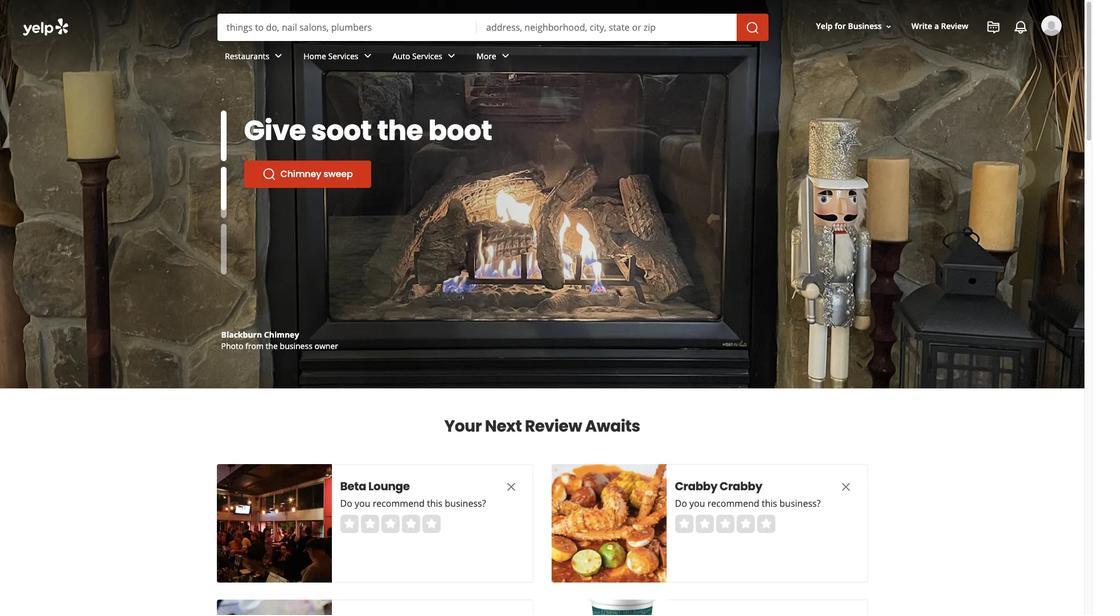 Task type: describe. For each thing, give the bounding box(es) containing it.
crabby crabby
[[675, 478, 763, 494]]

do you recommend this business? for crabby crabby
[[675, 497, 821, 510]]

owner
[[315, 341, 338, 351]]

1 horizontal spatial the
[[377, 112, 423, 150]]

Find text field
[[227, 21, 468, 34]]

more link
[[468, 41, 522, 74]]

beta lounge link
[[340, 478, 483, 494]]

none search field containing yelp for business
[[0, 0, 1085, 84]]

your
[[444, 415, 482, 437]]

more
[[477, 50, 496, 61]]

chimney inside blackburn chimney photo from the business owner
[[264, 329, 299, 340]]

photo
[[221, 341, 243, 351]]

blackburn chimney link
[[221, 329, 299, 340]]

auto services
[[393, 50, 443, 61]]

(no rating) image for lounge
[[340, 515, 441, 533]]

2 select slide image from the top
[[221, 162, 226, 212]]

none field find
[[227, 21, 468, 34]]

business
[[848, 21, 882, 32]]

the inside blackburn chimney photo from the business owner
[[266, 341, 278, 351]]

24 chevron down v2 image for more
[[499, 49, 512, 63]]

do you recommend this business? for beta lounge
[[340, 497, 486, 510]]

chimney inside "link"
[[280, 167, 321, 181]]

recommend for lounge
[[373, 497, 425, 510]]

24 chevron down v2 image for restaurants
[[272, 49, 285, 63]]

business categories element
[[216, 41, 1062, 74]]

give soot the boot
[[244, 112, 492, 150]]

chimney sweep link
[[244, 161, 371, 188]]

none field near
[[486, 21, 728, 34]]

services for auto services
[[412, 50, 443, 61]]

business
[[280, 341, 313, 351]]

awaits
[[585, 415, 640, 437]]

dismiss card image for crabby crabby
[[839, 480, 853, 494]]

Near text field
[[486, 21, 728, 34]]

photo of beta lounge image
[[217, 464, 332, 583]]

restaurants
[[225, 50, 270, 61]]

24 chevron down v2 image for auto services
[[445, 49, 458, 63]]

yelp for business
[[816, 21, 882, 32]]

business? for lounge
[[445, 497, 486, 510]]

24 chevron down v2 image
[[361, 49, 374, 63]]

review for next
[[525, 415, 582, 437]]

your next review awaits
[[444, 415, 640, 437]]



Task type: locate. For each thing, give the bounding box(es) containing it.
this down beta lounge link
[[427, 497, 443, 510]]

business? down crabby crabby link
[[780, 497, 821, 510]]

this for beta lounge
[[427, 497, 443, 510]]

this
[[427, 497, 443, 510], [762, 497, 777, 510]]

boot
[[429, 112, 492, 150]]

24 chevron down v2 image right restaurants
[[272, 49, 285, 63]]

2 services from the left
[[412, 50, 443, 61]]

1 this from the left
[[427, 497, 443, 510]]

chimney
[[280, 167, 321, 181], [264, 329, 299, 340]]

2 none field from the left
[[486, 21, 728, 34]]

0 horizontal spatial do
[[340, 497, 352, 510]]

2 dismiss card image from the left
[[839, 480, 853, 494]]

0 horizontal spatial (no rating) image
[[340, 515, 441, 533]]

auto services link
[[384, 41, 468, 74]]

next
[[485, 415, 522, 437]]

(no rating) image
[[340, 515, 441, 533], [675, 515, 775, 533]]

photo of mas cafe image
[[217, 600, 332, 615]]

for
[[835, 21, 846, 32]]

0 horizontal spatial crabby
[[675, 478, 718, 494]]

review right next
[[525, 415, 582, 437]]

select slide image left 24 search v2 icon
[[221, 162, 226, 212]]

yelp
[[816, 21, 833, 32]]

2 this from the left
[[762, 497, 777, 510]]

0 horizontal spatial dismiss card image
[[504, 480, 518, 494]]

recommend down lounge
[[373, 497, 425, 510]]

1 24 chevron down v2 image from the left
[[272, 49, 285, 63]]

24 chevron down v2 image right the auto services
[[445, 49, 458, 63]]

beta lounge
[[340, 478, 410, 494]]

1 horizontal spatial review
[[941, 21, 969, 32]]

1 vertical spatial the
[[266, 341, 278, 351]]

you for beta
[[355, 497, 370, 510]]

2 recommend from the left
[[708, 497, 760, 510]]

0 vertical spatial the
[[377, 112, 423, 150]]

you down crabby crabby
[[690, 497, 705, 510]]

services inside home services link
[[328, 50, 359, 61]]

blackburn
[[221, 329, 262, 340]]

1 horizontal spatial rating element
[[675, 515, 775, 533]]

none search field inside search box
[[218, 14, 771, 41]]

do down the beta at the bottom
[[340, 497, 352, 510]]

give
[[244, 112, 306, 150]]

2 do from the left
[[675, 497, 687, 510]]

rating element down crabby crabby
[[675, 515, 775, 533]]

1 recommend from the left
[[373, 497, 425, 510]]

dismiss card image for beta lounge
[[504, 480, 518, 494]]

1 horizontal spatial crabby
[[720, 478, 763, 494]]

you
[[355, 497, 370, 510], [690, 497, 705, 510]]

0 horizontal spatial services
[[328, 50, 359, 61]]

none field up home services link
[[227, 21, 468, 34]]

2 horizontal spatial 24 chevron down v2 image
[[499, 49, 512, 63]]

services right auto
[[412, 50, 443, 61]]

1 horizontal spatial (no rating) image
[[675, 515, 775, 533]]

services
[[328, 50, 359, 61], [412, 50, 443, 61]]

services for home services
[[328, 50, 359, 61]]

1 horizontal spatial you
[[690, 497, 705, 510]]

services left 24 chevron down v2 image in the left top of the page
[[328, 50, 359, 61]]

home services link
[[295, 41, 384, 74]]

24 search v2 image
[[262, 167, 276, 181]]

24 chevron down v2 image inside restaurants link
[[272, 49, 285, 63]]

None radio
[[340, 515, 359, 533], [361, 515, 379, 533], [402, 515, 420, 533], [696, 515, 714, 533], [737, 515, 755, 533], [757, 515, 775, 533], [340, 515, 359, 533], [361, 515, 379, 533], [402, 515, 420, 533], [696, 515, 714, 533], [737, 515, 755, 533], [757, 515, 775, 533]]

1 do from the left
[[340, 497, 352, 510]]

2 crabby from the left
[[720, 478, 763, 494]]

explore banner section banner
[[0, 0, 1085, 388]]

write a review
[[912, 21, 969, 32]]

photo of crabby crabby image
[[552, 464, 667, 583]]

business? for crabby
[[780, 497, 821, 510]]

do
[[340, 497, 352, 510], [675, 497, 687, 510]]

None search field
[[0, 0, 1085, 84]]

1 crabby from the left
[[675, 478, 718, 494]]

24 chevron down v2 image
[[272, 49, 285, 63], [445, 49, 458, 63], [499, 49, 512, 63]]

2 rating element from the left
[[675, 515, 775, 533]]

1 horizontal spatial this
[[762, 497, 777, 510]]

24 chevron down v2 image inside auto services link
[[445, 49, 458, 63]]

1 services from the left
[[328, 50, 359, 61]]

crabby crabby link
[[675, 478, 818, 494]]

1 select slide image from the top
[[221, 110, 226, 161]]

none field up business categories element
[[486, 21, 728, 34]]

chimney up business
[[264, 329, 299, 340]]

rating element
[[340, 515, 441, 533], [675, 515, 775, 533]]

services inside auto services link
[[412, 50, 443, 61]]

home services
[[304, 50, 359, 61]]

business? down beta lounge link
[[445, 497, 486, 510]]

3 24 chevron down v2 image from the left
[[499, 49, 512, 63]]

0 horizontal spatial this
[[427, 497, 443, 510]]

restaurants link
[[216, 41, 295, 74]]

0 horizontal spatial rating element
[[340, 515, 441, 533]]

rating element down lounge
[[340, 515, 441, 533]]

None field
[[227, 21, 468, 34], [486, 21, 728, 34]]

do you recommend this business? down beta lounge link
[[340, 497, 486, 510]]

review
[[941, 21, 969, 32], [525, 415, 582, 437]]

1 rating element from the left
[[340, 515, 441, 533]]

lounge
[[368, 478, 410, 494]]

1 none field from the left
[[227, 21, 468, 34]]

1 horizontal spatial dismiss card image
[[839, 480, 853, 494]]

recommend
[[373, 497, 425, 510], [708, 497, 760, 510]]

crabby
[[675, 478, 718, 494], [720, 478, 763, 494]]

0 horizontal spatial recommend
[[373, 497, 425, 510]]

1 horizontal spatial do you recommend this business?
[[675, 497, 821, 510]]

1 horizontal spatial recommend
[[708, 497, 760, 510]]

16 chevron down v2 image
[[884, 22, 894, 31]]

0 horizontal spatial 24 chevron down v2 image
[[272, 49, 285, 63]]

0 horizontal spatial you
[[355, 497, 370, 510]]

2 (no rating) image from the left
[[675, 515, 775, 533]]

2 24 chevron down v2 image from the left
[[445, 49, 458, 63]]

(no rating) image down lounge
[[340, 515, 441, 533]]

the
[[377, 112, 423, 150], [266, 341, 278, 351]]

2 business? from the left
[[780, 497, 821, 510]]

1 horizontal spatial services
[[412, 50, 443, 61]]

1 you from the left
[[355, 497, 370, 510]]

0 horizontal spatial review
[[525, 415, 582, 437]]

write
[[912, 21, 933, 32]]

chimney sweep
[[280, 167, 353, 181]]

a
[[935, 21, 939, 32]]

1 do you recommend this business? from the left
[[340, 497, 486, 510]]

user actions element
[[807, 14, 1078, 84]]

1 dismiss card image from the left
[[504, 480, 518, 494]]

rating element for lounge
[[340, 515, 441, 533]]

1 (no rating) image from the left
[[340, 515, 441, 533]]

1 horizontal spatial do
[[675, 497, 687, 510]]

from
[[245, 341, 264, 351]]

recommend down crabby crabby link
[[708, 497, 760, 510]]

photo of allsups image
[[552, 600, 667, 615]]

None radio
[[381, 515, 400, 533], [422, 515, 441, 533], [675, 515, 693, 533], [716, 515, 734, 533], [381, 515, 400, 533], [422, 515, 441, 533], [675, 515, 693, 533], [716, 515, 734, 533]]

projects image
[[987, 21, 1001, 34]]

1 vertical spatial review
[[525, 415, 582, 437]]

do you recommend this business?
[[340, 497, 486, 510], [675, 497, 821, 510]]

dismiss card image
[[504, 480, 518, 494], [839, 480, 853, 494]]

1 business? from the left
[[445, 497, 486, 510]]

notifications image
[[1014, 21, 1028, 34]]

blackburn chimney photo from the business owner
[[221, 329, 338, 351]]

soot
[[312, 112, 372, 150]]

yelp for business button
[[812, 16, 898, 37]]

beta
[[340, 478, 366, 494]]

write a review link
[[907, 16, 973, 37]]

select slide image
[[221, 110, 226, 161], [221, 162, 226, 212]]

this down crabby crabby link
[[762, 497, 777, 510]]

do for beta lounge
[[340, 497, 352, 510]]

home
[[304, 50, 326, 61]]

0 horizontal spatial business?
[[445, 497, 486, 510]]

rating element for crabby
[[675, 515, 775, 533]]

chimney right 24 search v2 icon
[[280, 167, 321, 181]]

0 vertical spatial review
[[941, 21, 969, 32]]

you down the beta at the bottom
[[355, 497, 370, 510]]

1 horizontal spatial 24 chevron down v2 image
[[445, 49, 458, 63]]

review for a
[[941, 21, 969, 32]]

do for crabby crabby
[[675, 497, 687, 510]]

business?
[[445, 497, 486, 510], [780, 497, 821, 510]]

search image
[[746, 21, 760, 35]]

(no rating) image down crabby crabby
[[675, 515, 775, 533]]

(no rating) image for crabby
[[675, 515, 775, 533]]

tyler b. image
[[1042, 15, 1062, 36]]

this for crabby crabby
[[762, 497, 777, 510]]

0 vertical spatial chimney
[[280, 167, 321, 181]]

2 you from the left
[[690, 497, 705, 510]]

review inside write a review link
[[941, 21, 969, 32]]

do down crabby crabby
[[675, 497, 687, 510]]

you for crabby
[[690, 497, 705, 510]]

sweep
[[324, 167, 353, 181]]

select slide image left 'give'
[[221, 110, 226, 161]]

1 vertical spatial chimney
[[264, 329, 299, 340]]

0 horizontal spatial the
[[266, 341, 278, 351]]

None search field
[[218, 14, 771, 41]]

1 horizontal spatial business?
[[780, 497, 821, 510]]

0 horizontal spatial none field
[[227, 21, 468, 34]]

review right a
[[941, 21, 969, 32]]

auto
[[393, 50, 410, 61]]

do you recommend this business? down crabby crabby link
[[675, 497, 821, 510]]

24 chevron down v2 image inside more 'link'
[[499, 49, 512, 63]]

1 horizontal spatial none field
[[486, 21, 728, 34]]

recommend for crabby
[[708, 497, 760, 510]]

0 horizontal spatial do you recommend this business?
[[340, 497, 486, 510]]

24 chevron down v2 image right more
[[499, 49, 512, 63]]

2 do you recommend this business? from the left
[[675, 497, 821, 510]]



Task type: vqa. For each thing, say whether or not it's contained in the screenshot.
16 speech v2 'image'
no



